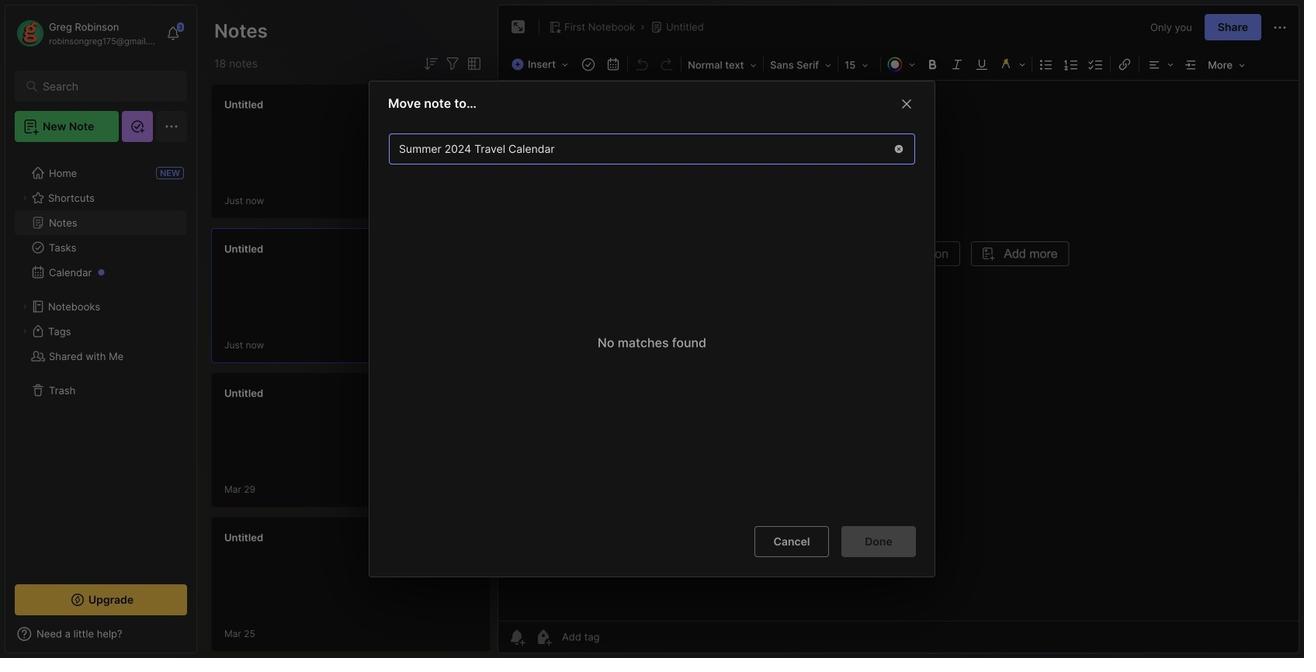 Task type: describe. For each thing, give the bounding box(es) containing it.
checklist image
[[1086, 54, 1108, 75]]

expand notebooks image
[[20, 302, 30, 311]]

expand note image
[[510, 18, 528, 37]]

expand tags image
[[20, 327, 30, 336]]

none search field inside the main element
[[43, 77, 167, 96]]

insert image
[[508, 54, 576, 75]]

bulleted list image
[[1036, 54, 1058, 75]]

task image
[[578, 54, 600, 75]]

Find a location field
[[381, 126, 923, 514]]

heading level image
[[684, 54, 762, 75]]

insert link image
[[1115, 54, 1136, 75]]

close image
[[898, 95, 916, 113]]

add tag image
[[534, 628, 553, 647]]

alignment image
[[1142, 54, 1179, 75]]



Task type: locate. For each thing, give the bounding box(es) containing it.
add a reminder image
[[508, 628, 527, 647]]

calendar event image
[[603, 54, 625, 75]]

Note Editor text field
[[499, 80, 1299, 621]]

italic image
[[947, 54, 969, 75]]

more image
[[1204, 54, 1250, 75]]

font size image
[[840, 54, 879, 75]]

indent image
[[1181, 54, 1202, 75]]

font color image
[[883, 54, 920, 75]]

numbered list image
[[1061, 54, 1083, 75]]

None search field
[[43, 77, 167, 96]]

main element
[[0, 0, 202, 659]]

bold image
[[922, 54, 944, 75]]

tree
[[5, 151, 197, 571]]

Find a location… text field
[[390, 136, 884, 162]]

Search text field
[[43, 79, 167, 94]]

font family image
[[766, 54, 837, 75]]

tree inside the main element
[[5, 151, 197, 571]]

underline image
[[972, 54, 993, 75]]

highlight image
[[995, 54, 1031, 75]]

note window element
[[498, 5, 1300, 654]]



Task type: vqa. For each thing, say whether or not it's contained in the screenshot.
Numbered list icon at the right of the page
yes



